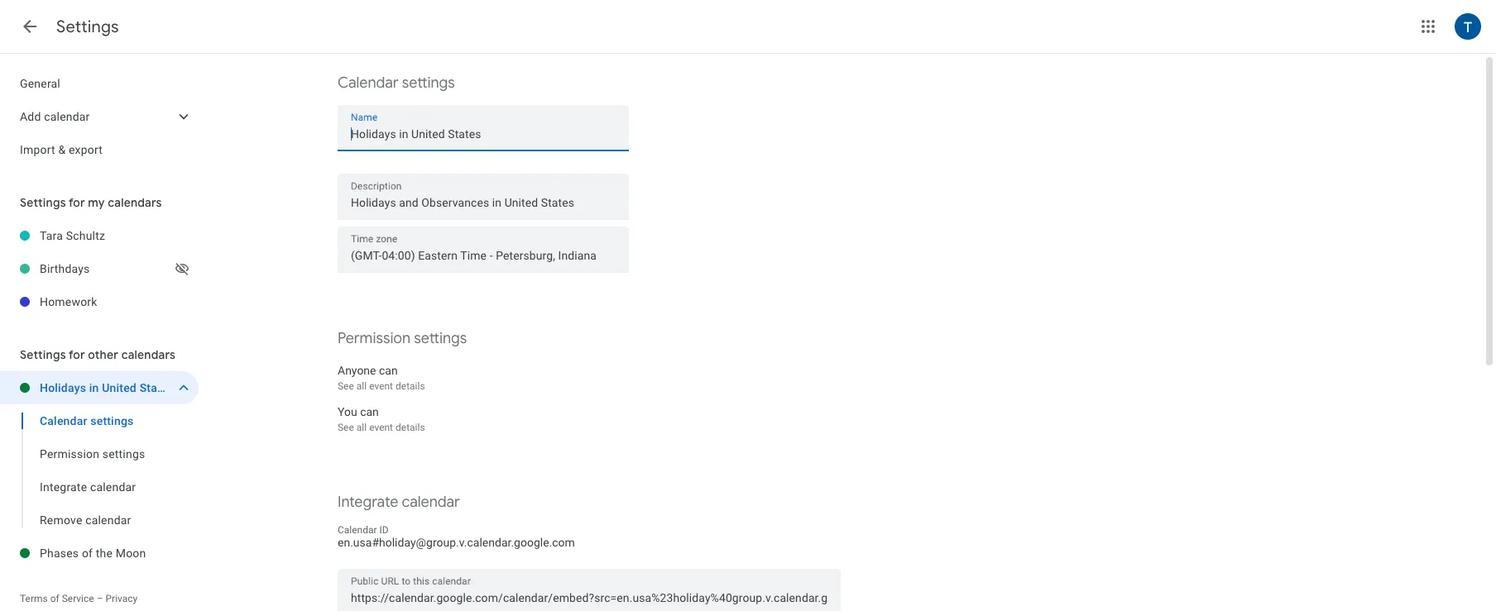 Task type: describe. For each thing, give the bounding box(es) containing it.
1 horizontal spatial integrate
[[338, 493, 398, 512]]

can for you can
[[360, 406, 379, 419]]

integrate calendar inside settings for other calendars tree
[[40, 481, 136, 494]]

settings for settings
[[56, 17, 119, 37]]

you
[[338, 406, 357, 419]]

phases of the moon
[[40, 547, 146, 560]]

you can see all event details
[[338, 406, 425, 434]]

id
[[380, 525, 389, 536]]

import
[[20, 143, 55, 156]]

terms
[[20, 594, 48, 605]]

moon
[[116, 547, 146, 560]]

details for you can
[[396, 422, 425, 434]]

in
[[89, 382, 99, 395]]

calendar settings inside group
[[40, 415, 134, 428]]

settings for settings for my calendars
[[20, 195, 66, 210]]

can for anyone can
[[379, 364, 398, 377]]

general
[[20, 77, 60, 90]]

terms of service – privacy
[[20, 594, 138, 605]]

tree containing general
[[0, 67, 199, 166]]

states
[[140, 382, 174, 395]]

group containing calendar settings
[[0, 405, 199, 537]]

all for anyone
[[357, 381, 367, 392]]

tara
[[40, 229, 63, 243]]

calendar inside tree
[[40, 415, 87, 428]]

1 horizontal spatial permission
[[338, 329, 411, 349]]

calendar inside tree
[[44, 110, 90, 123]]

settings for other calendars tree
[[0, 372, 199, 570]]

settings for settings for other calendars
[[20, 348, 66, 363]]

the
[[96, 547, 113, 560]]

Holidays and Observances in United States text field
[[338, 193, 629, 213]]

en.usa#holiday@group.v.calendar.google.com
[[338, 536, 575, 550]]

import & export
[[20, 143, 103, 156]]

tara schultz tree item
[[0, 219, 199, 252]]

settings for my calendars
[[20, 195, 162, 210]]

privacy link
[[106, 594, 138, 605]]

holidays in united states link
[[40, 372, 174, 405]]

0 vertical spatial calendar
[[338, 74, 399, 93]]

privacy
[[106, 594, 138, 605]]

phases
[[40, 547, 79, 560]]

holidays in united states
[[40, 382, 174, 395]]

holidays
[[40, 382, 86, 395]]

schultz
[[66, 229, 105, 243]]

0 vertical spatial calendar settings
[[338, 74, 455, 93]]

anyone
[[338, 364, 376, 377]]

service
[[62, 594, 94, 605]]



Task type: locate. For each thing, give the bounding box(es) containing it.
see inside you can see all event details
[[338, 422, 354, 434]]

permission
[[338, 329, 411, 349], [40, 448, 99, 461]]

for left my
[[69, 195, 85, 210]]

settings
[[402, 74, 455, 93], [414, 329, 467, 349], [90, 415, 134, 428], [102, 448, 145, 461]]

calendars up states at the bottom of page
[[121, 348, 176, 363]]

–
[[97, 594, 103, 605]]

settings up "tara"
[[20, 195, 66, 210]]

homework link
[[40, 286, 199, 319]]

can
[[379, 364, 398, 377], [360, 406, 379, 419]]

0 vertical spatial for
[[69, 195, 85, 210]]

1 vertical spatial settings
[[20, 195, 66, 210]]

remove
[[40, 514, 82, 527]]

0 vertical spatial permission
[[338, 329, 411, 349]]

details for anyone can
[[396, 381, 425, 392]]

integrate calendar
[[40, 481, 136, 494], [338, 493, 460, 512]]

my
[[88, 195, 105, 210]]

event
[[369, 381, 393, 392], [369, 422, 393, 434]]

0 vertical spatial see
[[338, 381, 354, 392]]

calendar
[[44, 110, 90, 123], [90, 481, 136, 494], [402, 493, 460, 512], [85, 514, 131, 527]]

permission inside group
[[40, 448, 99, 461]]

integrate up id
[[338, 493, 398, 512]]

can right anyone
[[379, 364, 398, 377]]

group
[[0, 405, 199, 537]]

calendars
[[108, 195, 162, 210], [121, 348, 176, 363]]

calendar settings
[[338, 74, 455, 93], [40, 415, 134, 428]]

1 horizontal spatial permission settings
[[338, 329, 467, 349]]

of
[[82, 547, 93, 560], [50, 594, 59, 605]]

details up you can see all event details
[[396, 381, 425, 392]]

tree
[[0, 67, 199, 166]]

0 vertical spatial permission settings
[[338, 329, 467, 349]]

can inside you can see all event details
[[360, 406, 379, 419]]

calendar up calendar id en.usa#holiday@group.v.calendar.google.com
[[402, 493, 460, 512]]

settings for my calendars tree
[[0, 219, 199, 319]]

event for anyone can
[[369, 381, 393, 392]]

1 vertical spatial calendar
[[40, 415, 87, 428]]

see down anyone
[[338, 381, 354, 392]]

permission down holidays at left bottom
[[40, 448, 99, 461]]

permission settings
[[338, 329, 467, 349], [40, 448, 145, 461]]

go back image
[[20, 17, 40, 36]]

1 details from the top
[[396, 381, 425, 392]]

None text field
[[351, 123, 616, 146], [351, 244, 616, 267], [351, 123, 616, 146], [351, 244, 616, 267]]

event for you can
[[369, 422, 393, 434]]

settings up holidays at left bottom
[[20, 348, 66, 363]]

calendar up the
[[85, 514, 131, 527]]

None text field
[[351, 587, 828, 610]]

see down you at the bottom of the page
[[338, 422, 354, 434]]

2 event from the top
[[369, 422, 393, 434]]

details
[[396, 381, 425, 392], [396, 422, 425, 434]]

calendars right my
[[108, 195, 162, 210]]

details inside you can see all event details
[[396, 422, 425, 434]]

all inside anyone can see all event details
[[357, 381, 367, 392]]

event inside you can see all event details
[[369, 422, 393, 434]]

of left the
[[82, 547, 93, 560]]

phases of the moon link
[[40, 537, 199, 570]]

settings
[[56, 17, 119, 37], [20, 195, 66, 210], [20, 348, 66, 363]]

anyone can see all event details
[[338, 364, 425, 392]]

2 details from the top
[[396, 422, 425, 434]]

export
[[69, 143, 103, 156]]

2 vertical spatial calendar
[[338, 525, 377, 536]]

0 horizontal spatial integrate
[[40, 481, 87, 494]]

see
[[338, 381, 354, 392], [338, 422, 354, 434]]

1 all from the top
[[357, 381, 367, 392]]

homework
[[40, 296, 97, 309]]

for for my
[[69, 195, 85, 210]]

1 vertical spatial can
[[360, 406, 379, 419]]

add calendar
[[20, 110, 90, 123]]

see for anyone can
[[338, 381, 354, 392]]

1 vertical spatial see
[[338, 422, 354, 434]]

for for other
[[69, 348, 85, 363]]

holidays in united states tree item
[[0, 372, 199, 405]]

0 horizontal spatial integrate calendar
[[40, 481, 136, 494]]

event down anyone can see all event details
[[369, 422, 393, 434]]

of for the
[[82, 547, 93, 560]]

phases of the moon tree item
[[0, 537, 199, 570]]

permission settings down in
[[40, 448, 145, 461]]

0 vertical spatial of
[[82, 547, 93, 560]]

all for you
[[357, 422, 367, 434]]

permission up anyone
[[338, 329, 411, 349]]

other
[[88, 348, 119, 363]]

calendars for settings for other calendars
[[121, 348, 176, 363]]

homework tree item
[[0, 286, 199, 319]]

calendar up &
[[44, 110, 90, 123]]

details down anyone can see all event details
[[396, 422, 425, 434]]

1 vertical spatial event
[[369, 422, 393, 434]]

2 for from the top
[[69, 348, 85, 363]]

1 vertical spatial calendar settings
[[40, 415, 134, 428]]

can right you at the bottom of the page
[[360, 406, 379, 419]]

of for service
[[50, 594, 59, 605]]

1 for from the top
[[69, 195, 85, 210]]

0 vertical spatial all
[[357, 381, 367, 392]]

add
[[20, 110, 41, 123]]

1 vertical spatial permission settings
[[40, 448, 145, 461]]

calendar id en.usa#holiday@group.v.calendar.google.com
[[338, 525, 575, 550]]

calendars for settings for my calendars
[[108, 195, 162, 210]]

2 see from the top
[[338, 422, 354, 434]]

0 horizontal spatial permission
[[40, 448, 99, 461]]

of inside tree item
[[82, 547, 93, 560]]

1 vertical spatial of
[[50, 594, 59, 605]]

event down anyone
[[369, 381, 393, 392]]

0 vertical spatial details
[[396, 381, 425, 392]]

0 vertical spatial calendars
[[108, 195, 162, 210]]

terms of service link
[[20, 594, 94, 605]]

1 vertical spatial all
[[357, 422, 367, 434]]

all down anyone
[[357, 381, 367, 392]]

0 vertical spatial event
[[369, 381, 393, 392]]

integrate up remove
[[40, 481, 87, 494]]

birthdays
[[40, 262, 90, 276]]

settings heading
[[56, 17, 119, 37]]

tara schultz
[[40, 229, 105, 243]]

1 vertical spatial permission
[[40, 448, 99, 461]]

birthdays link
[[40, 252, 172, 286]]

for left other
[[69, 348, 85, 363]]

details inside anyone can see all event details
[[396, 381, 425, 392]]

1 event from the top
[[369, 381, 393, 392]]

united
[[102, 382, 137, 395]]

0 horizontal spatial permission settings
[[40, 448, 145, 461]]

0 vertical spatial settings
[[56, 17, 119, 37]]

1 vertical spatial calendars
[[121, 348, 176, 363]]

integrate calendar up id
[[338, 493, 460, 512]]

0 vertical spatial can
[[379, 364, 398, 377]]

of right the terms
[[50, 594, 59, 605]]

2 all from the top
[[357, 422, 367, 434]]

see for you can
[[338, 422, 354, 434]]

can inside anyone can see all event details
[[379, 364, 398, 377]]

&
[[58, 143, 66, 156]]

settings right go back icon
[[56, 17, 119, 37]]

1 vertical spatial for
[[69, 348, 85, 363]]

integrate inside group
[[40, 481, 87, 494]]

1 horizontal spatial integrate calendar
[[338, 493, 460, 512]]

calendar up remove calendar
[[90, 481, 136, 494]]

1 vertical spatial details
[[396, 422, 425, 434]]

settings for other calendars
[[20, 348, 176, 363]]

calendar inside calendar id en.usa#holiday@group.v.calendar.google.com
[[338, 525, 377, 536]]

0 horizontal spatial calendar settings
[[40, 415, 134, 428]]

for
[[69, 195, 85, 210], [69, 348, 85, 363]]

event inside anyone can see all event details
[[369, 381, 393, 392]]

integrate calendar up remove calendar
[[40, 481, 136, 494]]

1 see from the top
[[338, 381, 354, 392]]

permission settings up anyone can see all event details
[[338, 329, 467, 349]]

birthdays tree item
[[0, 252, 199, 286]]

all
[[357, 381, 367, 392], [357, 422, 367, 434]]

integrate
[[40, 481, 87, 494], [338, 493, 398, 512]]

2 vertical spatial settings
[[20, 348, 66, 363]]

remove calendar
[[40, 514, 131, 527]]

see inside anyone can see all event details
[[338, 381, 354, 392]]

permission settings inside group
[[40, 448, 145, 461]]

calendar
[[338, 74, 399, 93], [40, 415, 87, 428], [338, 525, 377, 536]]

1 horizontal spatial calendar settings
[[338, 74, 455, 93]]

0 horizontal spatial of
[[50, 594, 59, 605]]

all down you at the bottom of the page
[[357, 422, 367, 434]]

all inside you can see all event details
[[357, 422, 367, 434]]

1 horizontal spatial of
[[82, 547, 93, 560]]



Task type: vqa. For each thing, say whether or not it's contained in the screenshot.
permissions
no



